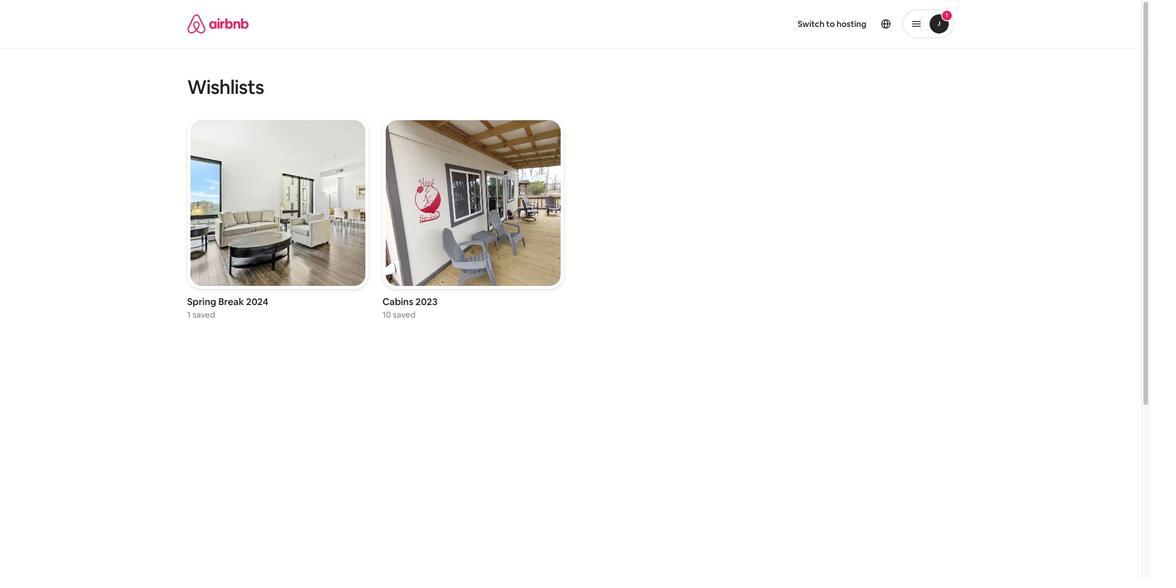 Task type: describe. For each thing, give the bounding box(es) containing it.
spring break 2024 1 saved
[[187, 296, 268, 321]]

saved inside "spring break 2024 1 saved"
[[193, 310, 215, 321]]

spring
[[187, 296, 216, 309]]

cabins
[[383, 296, 413, 309]]

saved inside cabins 2023 10 saved
[[393, 310, 416, 321]]

switch to hosting link
[[791, 11, 874, 37]]

to
[[826, 19, 835, 29]]

2024
[[246, 296, 268, 309]]

1 button
[[903, 10, 954, 38]]



Task type: vqa. For each thing, say whether or not it's contained in the screenshot.
10
yes



Task type: locate. For each thing, give the bounding box(es) containing it.
2023
[[415, 296, 438, 309]]

wishlists
[[187, 75, 264, 99]]

break
[[218, 296, 244, 309]]

profile element
[[585, 0, 954, 48]]

2 saved from the left
[[393, 310, 416, 321]]

1 inside "spring break 2024 1 saved"
[[187, 310, 191, 321]]

switch to hosting
[[798, 19, 867, 29]]

1 horizontal spatial 1
[[946, 11, 948, 19]]

1 inside dropdown button
[[946, 11, 948, 19]]

saved down cabins
[[393, 310, 416, 321]]

switch
[[798, 19, 825, 29]]

10
[[383, 310, 391, 321]]

saved down spring
[[193, 310, 215, 321]]

0 vertical spatial 1
[[946, 11, 948, 19]]

1 horizontal spatial saved
[[393, 310, 416, 321]]

0 horizontal spatial 1
[[187, 310, 191, 321]]

1 vertical spatial 1
[[187, 310, 191, 321]]

cabins 2023 10 saved
[[383, 296, 438, 321]]

0 horizontal spatial saved
[[193, 310, 215, 321]]

saved
[[193, 310, 215, 321], [393, 310, 416, 321]]

1
[[946, 11, 948, 19], [187, 310, 191, 321]]

1 saved from the left
[[193, 310, 215, 321]]

hosting
[[837, 19, 867, 29]]



